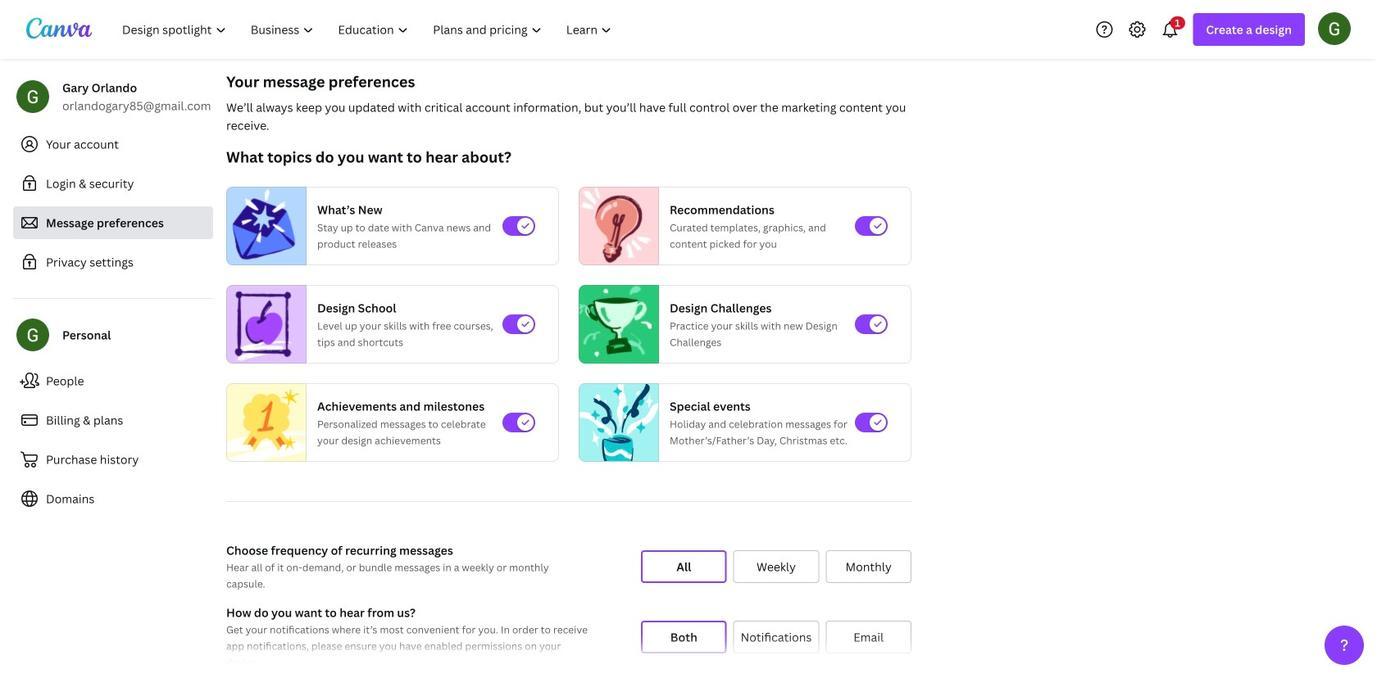 Task type: vqa. For each thing, say whether or not it's contained in the screenshot.
Gary Orlando image
yes



Task type: locate. For each thing, give the bounding box(es) containing it.
top level navigation element
[[111, 13, 626, 46]]

topic image
[[227, 187, 299, 266], [580, 187, 652, 266], [227, 285, 299, 364], [580, 285, 652, 364], [227, 380, 306, 466], [580, 380, 658, 466]]

None button
[[641, 551, 727, 584], [733, 551, 819, 584], [826, 551, 912, 584], [641, 621, 727, 654], [733, 621, 819, 654], [826, 621, 912, 654], [641, 551, 727, 584], [733, 551, 819, 584], [826, 551, 912, 584], [641, 621, 727, 654], [733, 621, 819, 654], [826, 621, 912, 654]]



Task type: describe. For each thing, give the bounding box(es) containing it.
gary orlando image
[[1318, 12, 1351, 45]]



